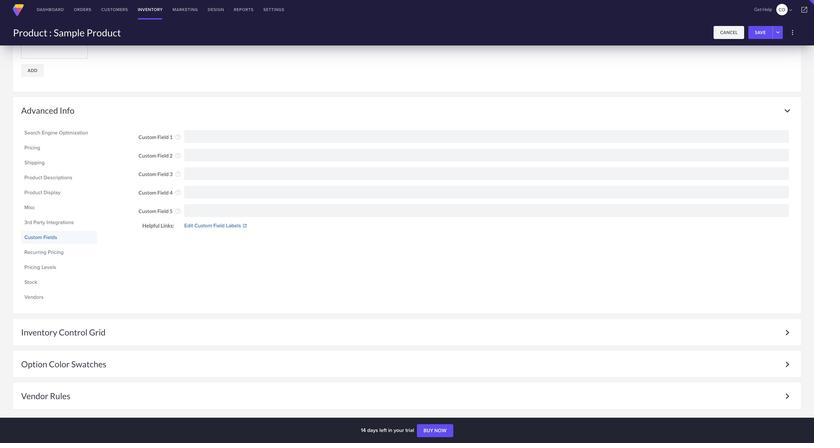 Task type: locate. For each thing, give the bounding box(es) containing it.
custom inside custom field 5 help_outline
[[139, 208, 157, 214]]

product for product descriptions
[[24, 174, 42, 182]]

field for custom field 1 help_outline
[[158, 134, 169, 140]]

product : sample product
[[13, 27, 121, 38]]

0 horizontal spatial inventory
[[21, 328, 57, 338]]

4 expand_more from the top
[[783, 391, 794, 402]]

help_outline right '1'
[[175, 134, 181, 141]]

1 horizontal spatial inventory
[[138, 7, 163, 13]]

help_outline right 3
[[175, 171, 181, 178]]

pricing for pricing levels
[[24, 264, 40, 271]]

now
[[435, 428, 447, 434]]

marketing
[[173, 7, 198, 13]]

1 vertical spatial inventory
[[21, 328, 57, 338]]

expand_more
[[783, 105, 794, 117], [783, 328, 794, 339], [783, 360, 794, 371], [783, 391, 794, 402]]

pricing up stock
[[24, 264, 40, 271]]

None text field
[[184, 131, 790, 143], [184, 186, 790, 199], [184, 205, 790, 217], [184, 131, 790, 143], [184, 186, 790, 199], [184, 205, 790, 217]]

custom for custom field 2 help_outline
[[139, 152, 157, 159]]

0 vertical spatial inventory
[[138, 7, 163, 13]]

2 help_outline from the top
[[175, 153, 181, 159]]

1 help_outline from the top
[[175, 134, 181, 141]]

expand_more for advanced info
[[783, 105, 794, 117]]

custom field 2 help_outline
[[139, 152, 181, 159]]

custom down the "custom field 3 help_outline"
[[139, 190, 157, 196]]

expand_more for option color swatches
[[783, 360, 794, 371]]

custom up the custom field 2 help_outline on the top left of the page
[[139, 134, 157, 140]]

2 vertical spatial pricing
[[24, 264, 40, 271]]

None text field
[[184, 149, 790, 162], [184, 168, 790, 180], [184, 149, 790, 162], [184, 168, 790, 180]]

help_outline
[[175, 134, 181, 141], [175, 153, 181, 159], [175, 171, 181, 178], [175, 190, 181, 196], [175, 208, 181, 215]]

field left 5
[[158, 208, 169, 214]]

help_outline for custom field 3 help_outline
[[175, 171, 181, 178]]

field for custom field 2 help_outline
[[158, 152, 169, 159]]

vendors link
[[24, 292, 94, 303]]

shipping link
[[24, 158, 94, 169]]

help_outline inside the custom field 1 help_outline
[[175, 134, 181, 141]]

product down customers
[[87, 27, 121, 38]]

field inside the custom field 2 help_outline
[[158, 152, 169, 159]]

add link
[[21, 64, 44, 77]]

custom down the custom field 1 help_outline
[[139, 152, 157, 159]]

14 days left in your trial
[[361, 427, 416, 435]]

custom inside custom field 4 help_outline
[[139, 190, 157, 196]]

product down the shipping
[[24, 174, 42, 182]]

help_outline inside custom field 5 help_outline
[[175, 208, 181, 215]]

pricing inside pricing levels link
[[24, 264, 40, 271]]

1 expand_more from the top
[[783, 105, 794, 117]]

custom field 1 help_outline
[[139, 134, 181, 141]]

descriptions
[[44, 174, 72, 182]]

custom field 3 help_outline
[[139, 171, 181, 178]]

3 help_outline from the top
[[175, 171, 181, 178]]

inventory
[[138, 7, 163, 13], [21, 328, 57, 338]]

custom down the custom field 2 help_outline on the top left of the page
[[139, 171, 157, 177]]

trial
[[406, 427, 415, 435]]

4 help_outline from the top
[[175, 190, 181, 196]]

field inside the custom field 1 help_outline
[[158, 134, 169, 140]]

3
[[170, 171, 173, 177]]

pricing inside recurring pricing link
[[48, 249, 64, 256]]

field
[[158, 134, 169, 140], [158, 152, 169, 159], [158, 171, 169, 177], [158, 190, 169, 196], [158, 208, 169, 214], [214, 222, 225, 230]]

help_outline right 2
[[175, 153, 181, 159]]

custom right the edit
[[195, 222, 212, 230]]

field left 3
[[158, 171, 169, 177]]

custom for custom field 4 help_outline
[[139, 190, 157, 196]]

custom for custom field 1 help_outline
[[139, 134, 157, 140]]

5 help_outline from the top
[[175, 208, 181, 215]]

pricing down 'custom fields' link
[[48, 249, 64, 256]]

product descriptions link
[[24, 172, 94, 184]]

party
[[33, 219, 45, 226]]

buy
[[424, 428, 434, 434]]

custom inside the custom field 2 help_outline
[[139, 152, 157, 159]]

custom for custom field 5 help_outline
[[139, 208, 157, 214]]

help_outline inside custom field 4 help_outline
[[175, 190, 181, 196]]

left
[[380, 427, 387, 435]]

advanced
[[21, 105, 58, 116]]

custom field 5 help_outline
[[139, 208, 181, 215]]

pricing
[[24, 144, 40, 152], [48, 249, 64, 256], [24, 264, 40, 271]]

your
[[394, 427, 404, 435]]

custom up helpful
[[139, 208, 157, 214]]

field left 2
[[158, 152, 169, 159]]

help_outline for custom field 4 help_outline
[[175, 190, 181, 196]]

search engine optimization link
[[24, 128, 94, 139]]

save
[[756, 30, 767, 35]]

help_outline right 4
[[175, 190, 181, 196]]

sample
[[54, 27, 85, 38]]

buy now link
[[417, 425, 454, 438]]

custom
[[139, 134, 157, 140], [139, 152, 157, 159], [139, 171, 157, 177], [139, 190, 157, 196], [139, 208, 157, 214], [195, 222, 212, 230], [24, 234, 42, 241]]

5
[[170, 208, 173, 214]]

help_outline right 5
[[175, 208, 181, 215]]

product
[[13, 27, 47, 38], [87, 27, 121, 38], [24, 174, 42, 182], [24, 189, 42, 197]]

4
[[170, 190, 173, 196]]

1 vertical spatial pricing
[[48, 249, 64, 256]]

more_vert
[[789, 29, 797, 36]]

product descriptions
[[24, 174, 72, 182]]

0 vertical spatial pricing
[[24, 144, 40, 152]]

field left '1'
[[158, 134, 169, 140]]

helpful links:
[[142, 223, 174, 229]]

2 expand_more from the top
[[783, 328, 794, 339]]

option
[[21, 360, 47, 370]]

helpful
[[142, 223, 160, 229]]

3 expand_more from the top
[[783, 360, 794, 371]]

product left :
[[13, 27, 47, 38]]

pricing down search
[[24, 144, 40, 152]]

product up misc
[[24, 189, 42, 197]]

3rd
[[24, 219, 32, 226]]

search
[[24, 129, 40, 137]]

shipping
[[24, 159, 45, 167]]

field inside custom field 4 help_outline
[[158, 190, 169, 196]]

color
[[49, 360, 70, 370]]

control
[[59, 328, 88, 338]]

optimization
[[59, 129, 88, 137]]

14
[[361, 427, 366, 435]]

field inside custom field 5 help_outline
[[158, 208, 169, 214]]

recurring pricing link
[[24, 247, 94, 258]]

misc
[[24, 204, 35, 212]]

advanced info
[[21, 105, 75, 116]]

custom inside the custom field 1 help_outline
[[139, 134, 157, 140]]

fields
[[43, 234, 57, 241]]

custom up recurring
[[24, 234, 42, 241]]

custom inside the "custom field 3 help_outline"
[[139, 171, 157, 177]]

field inside the "custom field 3 help_outline"
[[158, 171, 169, 177]]

more_vert button
[[787, 26, 800, 39]]

help_outline inside the "custom field 3 help_outline"
[[175, 171, 181, 178]]

cancel link
[[714, 26, 745, 39]]

save link
[[749, 26, 773, 39]]

field left 4
[[158, 190, 169, 196]]

custom fields link
[[24, 232, 94, 243]]

help_outline inside the custom field 2 help_outline
[[175, 153, 181, 159]]

stock link
[[24, 277, 94, 288]]

3rd party integrations
[[24, 219, 74, 226]]

pricing inside pricing link
[[24, 144, 40, 152]]

pricing link
[[24, 143, 94, 154]]

rules
[[50, 391, 70, 402]]



Task type: describe. For each thing, give the bounding box(es) containing it.
pricing levels
[[24, 264, 56, 271]]

custom field 4 help_outline
[[139, 190, 181, 196]]

recurring pricing
[[24, 249, 64, 256]]

buy now
[[424, 428, 447, 434]]

info
[[60, 105, 75, 116]]

settings
[[264, 7, 285, 13]]

edit custom field labels
[[184, 222, 241, 230]]

in
[[388, 427, 393, 435]]

product display link
[[24, 187, 94, 199]]

help_outline for custom field 1 help_outline
[[175, 134, 181, 141]]

edit custom field labels link
[[184, 222, 247, 230]]

inventory for inventory control grid
[[21, 328, 57, 338]]

:
[[49, 27, 52, 38]]

field for custom field 5 help_outline
[[158, 208, 169, 214]]

help_outline for custom field 2 help_outline
[[175, 153, 181, 159]]

option color swatches
[[21, 360, 106, 370]]

levels
[[42, 264, 56, 271]]

vendors
[[24, 294, 44, 301]]

swatches
[[71, 360, 106, 370]]

customers
[[101, 7, 128, 13]]

expand_more for vendor rules
[[783, 391, 794, 402]]

stock
[[24, 279, 37, 286]]

2
[[170, 152, 173, 159]]

product for product : sample product
[[13, 27, 47, 38]]

get
[[755, 7, 762, 12]]

co 
[[779, 7, 794, 13]]

help_outline for custom field 5 help_outline
[[175, 208, 181, 215]]

engine
[[42, 129, 58, 137]]

pricing levels link
[[24, 262, 94, 273]]


[[788, 7, 794, 13]]

add
[[28, 68, 37, 73]]

inventory for inventory
[[138, 7, 163, 13]]

get help
[[755, 7, 773, 12]]

days
[[368, 427, 378, 435]]

expand_more for inventory control grid
[[783, 328, 794, 339]]

misc link
[[24, 202, 94, 213]]

design
[[208, 7, 224, 13]]

product for product display
[[24, 189, 42, 197]]

custom for custom field 3 help_outline
[[139, 171, 157, 177]]

3rd party integrations link
[[24, 217, 94, 228]]

help
[[763, 7, 773, 12]]

1
[[170, 134, 173, 140]]

dashboard link
[[32, 0, 69, 20]]

custom for custom fields
[[24, 234, 42, 241]]

inventory control grid
[[21, 328, 106, 338]]

search engine optimization
[[24, 129, 88, 137]]

 link
[[795, 0, 815, 20]]

reports
[[234, 7, 254, 13]]

edit
[[184, 222, 193, 230]]

vendor
[[21, 391, 48, 402]]

orders
[[74, 7, 92, 13]]

co
[[779, 7, 786, 12]]

field left labels
[[214, 222, 225, 230]]

labels
[[226, 222, 241, 230]]

dashboard
[[37, 7, 64, 13]]

cancel
[[721, 30, 738, 35]]

custom fields
[[24, 234, 57, 241]]

recurring
[[24, 249, 47, 256]]

field for custom field 3 help_outline
[[158, 171, 169, 177]]

field for custom field 4 help_outline
[[158, 190, 169, 196]]

vendor rules
[[21, 391, 70, 402]]

integrations
[[46, 219, 74, 226]]

pricing for pricing
[[24, 144, 40, 152]]

grid
[[89, 328, 106, 338]]


[[801, 6, 809, 14]]

display
[[44, 189, 61, 197]]

product display
[[24, 189, 61, 197]]

links:
[[161, 223, 174, 229]]



Task type: vqa. For each thing, say whether or not it's contained in the screenshot.
'Date'
no



